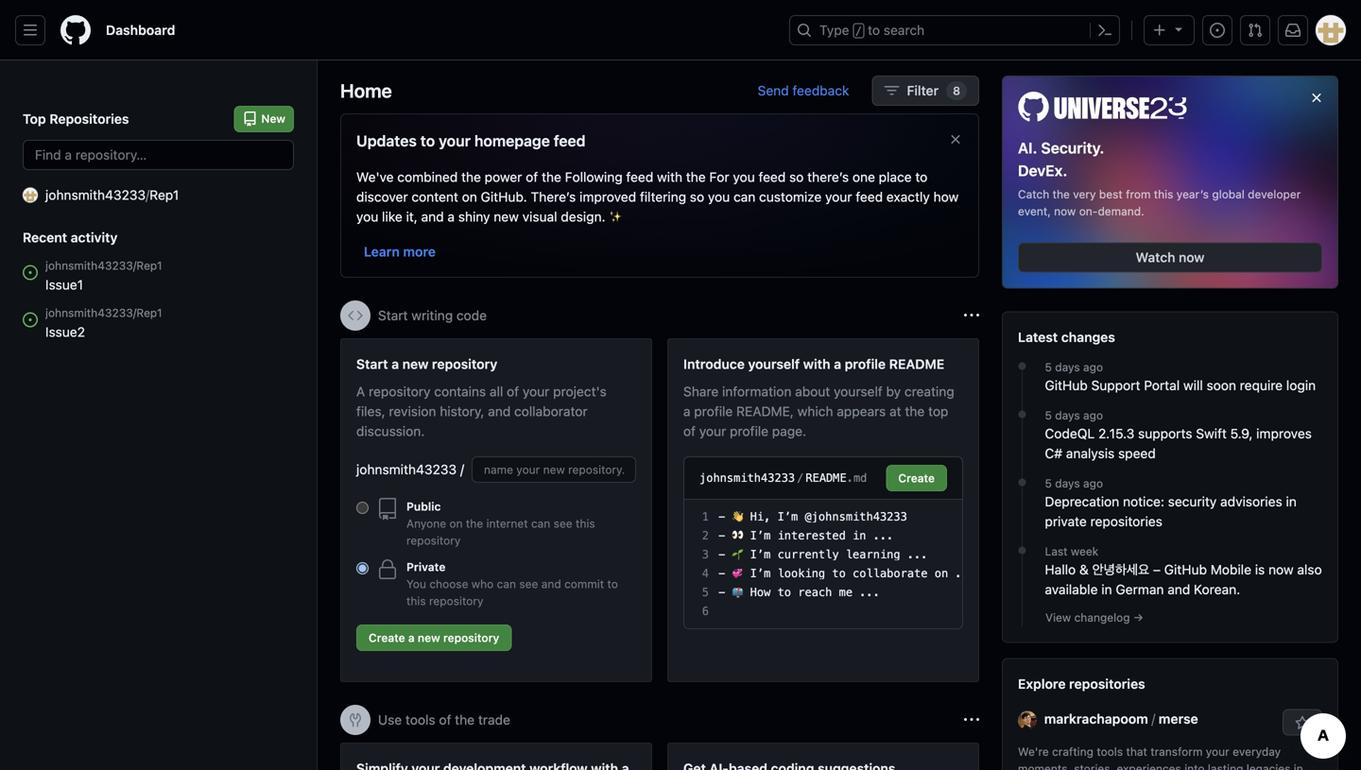 Task type: vqa. For each thing, say whether or not it's contained in the screenshot.


Task type: describe. For each thing, give the bounding box(es) containing it.
to inside we've combined the power of the following feed with the for you feed so there's one place to discover content on github. there's improved filtering so you can customize your feed exactly how you like it, and a shiny new visual design. ✨
[[916, 169, 928, 185]]

code image
[[348, 308, 363, 323]]

explore
[[1018, 677, 1066, 692]]

this inside public anyone on the internet can see this repository
[[576, 517, 595, 530]]

johnsmith43233 / rep1
[[45, 187, 179, 203]]

feed down 'one'
[[856, 189, 883, 205]]

power
[[485, 169, 522, 185]]

about
[[795, 384, 830, 399]]

5 - from the top
[[719, 586, 725, 599]]

introduce yourself with a profile readme
[[684, 356, 945, 372]]

stories,
[[1074, 763, 1114, 771]]

a
[[356, 384, 365, 399]]

public
[[407, 500, 441, 513]]

.md
[[847, 472, 867, 485]]

new for start a new repository
[[402, 356, 429, 372]]

the left the power at the left
[[461, 169, 481, 185]]

with inside we've combined the power of the following feed with the for you feed so there's one place to discover content on github. there's improved filtering so you can customize your feed exactly how you like it, and a shiny new visual design. ✨
[[657, 169, 683, 185]]

catch
[[1018, 188, 1050, 201]]

like
[[382, 209, 403, 225]]

1
[[702, 511, 709, 524]]

files,
[[356, 404, 385, 419]]

0 horizontal spatial readme
[[806, 472, 847, 485]]

on inside public anyone on the internet can see this repository
[[450, 517, 463, 530]]

view changelog →
[[1046, 611, 1144, 625]]

1 - from the top
[[719, 511, 725, 524]]

of left trade at the left bottom of page
[[439, 712, 451, 728]]

github inside 5 days ago github support portal will soon require login
[[1045, 378, 1088, 393]]

experiences
[[1117, 763, 1182, 771]]

the inside 'share information about yourself by creating a profile readme, which appears at the top of your profile page.'
[[905, 404, 925, 419]]

a repository contains all of your project's files, revision history, and collaborator discussion.
[[356, 384, 607, 439]]

of inside we've combined the power of the following feed with the for you feed so there's one place to discover content on github. there's improved filtering so you can customize your feed exactly how you like it, and a shiny new visual design. ✨
[[526, 169, 538, 185]]

creating
[[905, 384, 955, 399]]

none radio inside create a new repository element
[[356, 502, 369, 514]]

deprecation
[[1045, 494, 1120, 510]]

in inside 5 days ago deprecation notice: security advisories in private repositories
[[1286, 494, 1297, 510]]

5 days ago deprecation notice: security advisories in private repositories
[[1045, 477, 1297, 530]]

on inside 1 - 👋 hi, i'm @johnsmith43233 2 - 👀 i'm interested in ... 3 - 🌱 i'm currently learning ... 4 - 💞️ i'm looking to collaborate on ... 5 - 📫 how to reach me ... 6
[[935, 567, 949, 581]]

to left search
[[868, 22, 880, 38]]

tools inside we're crafting tools that transform your everyday moments, stories, experiences into lasting legacies i
[[1097, 746, 1123, 759]]

markrachapoom / merse
[[1045, 712, 1199, 727]]

notice:
[[1123, 494, 1165, 510]]

how
[[934, 189, 959, 205]]

repositories inside navigation
[[1070, 677, 1146, 692]]

content
[[412, 189, 458, 205]]

rep1
[[150, 187, 179, 203]]

project's
[[553, 384, 607, 399]]

now inside last week hallo & 안녕하세요 – github mobile is now also available in german and korean.
[[1269, 562, 1294, 578]]

feed up customize
[[759, 169, 786, 185]]

see inside public anyone on the internet can see this repository
[[554, 517, 573, 530]]

shiny
[[458, 209, 490, 225]]

days for deprecation
[[1056, 477, 1080, 490]]

one
[[853, 169, 876, 185]]

login
[[1287, 378, 1316, 393]]

yourself inside 'share information about yourself by creating a profile readme, which appears at the top of your profile page.'
[[834, 384, 883, 399]]

me
[[839, 586, 853, 599]]

last week hallo & 안녕하세요 – github mobile is now also available in german and korean.
[[1045, 545, 1322, 598]]

which
[[798, 404, 834, 419]]

issue1 link
[[45, 277, 83, 293]]

start writing code
[[378, 308, 487, 323]]

recent activity
[[23, 230, 118, 245]]

explore repositories navigation
[[1002, 659, 1339, 771]]

this inside 'private you choose who can see and commit to this repository'
[[407, 595, 426, 608]]

filter image
[[884, 83, 900, 98]]

1 horizontal spatial now
[[1179, 250, 1205, 265]]

we're crafting tools that transform your everyday moments, stories, experiences into lasting legacies i
[[1018, 746, 1304, 771]]

more
[[403, 244, 436, 260]]

german
[[1116, 582, 1164, 598]]

collaborator
[[514, 404, 588, 419]]

this inside ai. security. devex. catch the very best from this year's global developer event, now on-demand.
[[1154, 188, 1174, 201]]

speed
[[1119, 446, 1156, 462]]

new inside we've combined the power of the following feed with the for you feed so there's one place to discover content on github. there's improved filtering so you can customize your feed exactly how you like it, and a shiny new visual design. ✨
[[494, 209, 519, 225]]

discover
[[356, 189, 408, 205]]

to inside 'private you choose who can see and commit to this repository'
[[607, 578, 618, 591]]

4 - from the top
[[719, 567, 725, 581]]

mobile
[[1211, 562, 1252, 578]]

johnsmith43233/rep1 for issue2
[[45, 306, 162, 320]]

commit
[[565, 578, 604, 591]]

learn
[[364, 244, 400, 260]]

&
[[1080, 562, 1089, 578]]

Top Repositories search field
[[23, 140, 294, 170]]

3 - from the top
[[719, 548, 725, 562]]

/ for johnsmith43233 / readme .md
[[797, 472, 804, 485]]

your inside 'share information about yourself by creating a profile readme, which appears at the top of your profile page.'
[[700, 424, 726, 439]]

exactly
[[887, 189, 930, 205]]

start for start writing code
[[378, 308, 408, 323]]

your inside we're crafting tools that transform your everyday moments, stories, experiences into lasting legacies i
[[1206, 746, 1230, 759]]

plus image
[[1153, 23, 1168, 38]]

changes
[[1062, 330, 1116, 345]]

available
[[1045, 582, 1098, 598]]

repository inside the a repository contains all of your project's files, revision history, and collaborator discussion.
[[369, 384, 431, 399]]

johnsmith43233/rep1 link for issue2
[[45, 304, 205, 321]]

the up there's
[[542, 169, 562, 185]]

following
[[565, 169, 623, 185]]

all
[[490, 384, 503, 399]]

/ for markrachapoom / merse
[[1152, 712, 1156, 727]]

days for codeql
[[1056, 409, 1080, 422]]

dashboard link
[[98, 15, 183, 45]]

👀
[[732, 530, 744, 543]]

... right 'collaborate'
[[955, 567, 976, 581]]

repository inside button
[[443, 632, 500, 645]]

codeql 2.15.3 supports swift 5.9, improves c# analysis speed link
[[1045, 424, 1323, 464]]

everyday
[[1233, 746, 1281, 759]]

we're
[[1018, 746, 1049, 759]]

1 horizontal spatial readme
[[889, 356, 945, 372]]

a inside we've combined the power of the following feed with the for you feed so there's one place to discover content on github. there's improved filtering so you can customize your feed exactly how you like it, and a shiny new visual design. ✨
[[448, 209, 455, 225]]

require
[[1240, 378, 1283, 393]]

a up revision
[[392, 356, 399, 372]]

on inside we've combined the power of the following feed with the for you feed so there's one place to discover content on github. there's improved filtering so you can customize your feed exactly how you like it, and a shiny new visual design. ✨
[[462, 189, 477, 205]]

explore element
[[1002, 76, 1339, 771]]

... up learning
[[873, 530, 894, 543]]

1 vertical spatial profile
[[694, 404, 733, 419]]

6
[[702, 605, 709, 618]]

create a new repository button
[[356, 625, 512, 651]]

top repositories
[[23, 111, 129, 127]]

5.9,
[[1231, 426, 1253, 442]]

place
[[879, 169, 912, 185]]

why am i seeing this? image for use tools of the trade
[[964, 713, 980, 728]]

issue2
[[45, 324, 85, 340]]

analysis
[[1066, 446, 1115, 462]]

repositories inside 5 days ago deprecation notice: security advisories in private repositories
[[1091, 514, 1163, 530]]

learn more
[[364, 244, 436, 260]]

it,
[[406, 209, 418, 225]]

changelog
[[1075, 611, 1130, 625]]

4
[[702, 567, 709, 581]]

2.15.3
[[1099, 426, 1135, 442]]

in inside 1 - 👋 hi, i'm @johnsmith43233 2 - 👀 i'm interested in ... 3 - 🌱 i'm currently learning ... 4 - 💞️ i'm looking to collaborate on ... 5 - 📫 how to reach me ... 6
[[853, 530, 867, 543]]

into
[[1185, 763, 1205, 771]]

we've
[[356, 169, 394, 185]]

→
[[1134, 611, 1144, 625]]

universe23 image
[[1018, 92, 1188, 122]]

soon
[[1207, 378, 1237, 393]]

new link
[[234, 106, 294, 132]]

1 vertical spatial so
[[690, 189, 705, 205]]

on-
[[1080, 205, 1098, 218]]

a inside 'share information about yourself by creating a profile readme, which appears at the top of your profile page.'
[[684, 404, 691, 419]]

of inside 'share information about yourself by creating a profile readme, which appears at the top of your profile page.'
[[684, 424, 696, 439]]

0 vertical spatial tools
[[406, 712, 436, 728]]

of inside the a repository contains all of your project's files, revision history, and collaborator discussion.
[[507, 384, 519, 399]]

can inside 'private you choose who can see and commit to this repository'
[[497, 578, 516, 591]]

0 vertical spatial profile
[[845, 356, 886, 372]]

5 inside 1 - 👋 hi, i'm @johnsmith43233 2 - 👀 i'm interested in ... 3 - 🌱 i'm currently learning ... 4 - 💞️ i'm looking to collaborate on ... 5 - 📫 how to reach me ... 6
[[702, 586, 709, 599]]

your inside we've combined the power of the following feed with the for you feed so there's one place to discover content on github. there's improved filtering so you can customize your feed exactly how you like it, and a shiny new visual design. ✨
[[826, 189, 852, 205]]

ai.
[[1018, 139, 1038, 157]]

we've combined the power of the following feed with the for you feed so there's one place to discover content on github. there's improved filtering so you can customize your feed exactly how you like it, and a shiny new visual design. ✨
[[356, 169, 959, 225]]

share information about yourself by creating a profile readme, which appears at the top of your profile page.
[[684, 384, 955, 439]]

1 horizontal spatial you
[[708, 189, 730, 205]]

explore repositories
[[1018, 677, 1146, 692]]

github support portal will soon require login link
[[1045, 376, 1323, 396]]

to right how
[[778, 586, 791, 599]]

watch now link
[[1018, 243, 1323, 273]]

📫
[[732, 586, 744, 599]]

rep1 image
[[23, 188, 38, 203]]

to up me
[[832, 567, 846, 581]]

type / to search
[[820, 22, 925, 38]]

안녕하세요
[[1093, 562, 1150, 578]]

start for start a new repository
[[356, 356, 388, 372]]

support
[[1092, 378, 1141, 393]]



Task type: locate. For each thing, give the bounding box(es) containing it.
private
[[407, 561, 446, 574]]

ago inside 5 days ago codeql 2.15.3 supports swift 5.9, improves c# analysis speed
[[1084, 409, 1104, 422]]

github inside last week hallo & 안녕하세요 – github mobile is now also available in german and korean.
[[1165, 562, 1207, 578]]

johnsmith43233 /
[[356, 462, 464, 477]]

1 vertical spatial see
[[519, 578, 538, 591]]

0 vertical spatial johnsmith43233/rep1
[[45, 259, 162, 272]]

1 vertical spatial this
[[576, 517, 595, 530]]

0 horizontal spatial now
[[1054, 205, 1076, 218]]

in inside last week hallo & 안녕하세요 – github mobile is now also available in german and korean.
[[1102, 582, 1113, 598]]

... up 'collaborate'
[[908, 548, 928, 562]]

see inside 'private you choose who can see and commit to this repository'
[[519, 578, 538, 591]]

github
[[1045, 378, 1088, 393], [1165, 562, 1207, 578]]

week
[[1071, 545, 1099, 558]]

days inside 5 days ago github support portal will soon require login
[[1056, 361, 1080, 374]]

and left the korean.
[[1168, 582, 1191, 598]]

- left 👋
[[719, 511, 725, 524]]

security.
[[1041, 139, 1105, 157]]

this down the you
[[407, 595, 426, 608]]

this right 'from'
[[1154, 188, 1174, 201]]

introduce yourself with a profile readme element
[[668, 339, 980, 683]]

1 vertical spatial open issue image
[[23, 313, 38, 328]]

i'm right hi,
[[778, 511, 798, 524]]

new inside button
[[418, 632, 440, 645]]

1 vertical spatial repositories
[[1070, 677, 1146, 692]]

0 horizontal spatial so
[[690, 189, 705, 205]]

create a new repository element
[[356, 355, 636, 659]]

2 days from the top
[[1056, 409, 1080, 422]]

issue2 link
[[45, 324, 85, 340]]

ago for codeql
[[1084, 409, 1104, 422]]

create
[[369, 632, 405, 645]]

- left 🌱
[[719, 548, 725, 562]]

0 horizontal spatial johnsmith43233
[[45, 187, 146, 203]]

now right watch
[[1179, 250, 1205, 265]]

0 horizontal spatial github
[[1045, 378, 1088, 393]]

johnsmith43233/rep1 link for issue1
[[45, 257, 204, 274]]

2 dot fill image from the top
[[1015, 475, 1030, 490]]

1 vertical spatial readme
[[806, 472, 847, 485]]

the inside public anyone on the internet can see this repository
[[466, 517, 483, 530]]

new up revision
[[402, 356, 429, 372]]

2 horizontal spatial you
[[733, 169, 755, 185]]

0 horizontal spatial you
[[356, 209, 379, 225]]

with up the about
[[803, 356, 831, 372]]

1 johnsmith43233/rep1 link from the top
[[45, 257, 204, 274]]

dot fill image
[[1015, 407, 1030, 422], [1015, 543, 1030, 558]]

@markrachapoom profile image
[[1018, 711, 1037, 730]]

1 vertical spatial can
[[531, 517, 551, 530]]

your down share
[[700, 424, 726, 439]]

johnsmith43233/rep1 link down johnsmith43233/rep1 issue1
[[45, 304, 205, 321]]

repositories up markrachapoom
[[1070, 677, 1146, 692]]

of down share
[[684, 424, 696, 439]]

0 vertical spatial dot fill image
[[1015, 359, 1030, 374]]

2 open issue image from the top
[[23, 313, 38, 328]]

5 down latest
[[1045, 361, 1052, 374]]

customize
[[759, 189, 822, 205]]

1 why am i seeing this? image from the top
[[964, 308, 980, 323]]

0 horizontal spatial yourself
[[748, 356, 800, 372]]

to
[[868, 22, 880, 38], [421, 132, 435, 150], [916, 169, 928, 185], [832, 567, 846, 581], [607, 578, 618, 591], [778, 586, 791, 599]]

None submit
[[886, 465, 947, 492]]

devex.
[[1018, 162, 1068, 180]]

2 horizontal spatial johnsmith43233
[[700, 472, 795, 485]]

notifications image
[[1286, 23, 1301, 38]]

legacies
[[1247, 763, 1291, 771]]

and inside we've combined the power of the following feed with the for you feed so there's one place to discover content on github. there's improved filtering so you can customize your feed exactly how you like it, and a shiny new visual design. ✨
[[421, 209, 444, 225]]

feed up filtering
[[626, 169, 654, 185]]

homepage image
[[61, 15, 91, 45]]

0 vertical spatial readme
[[889, 356, 945, 372]]

0 vertical spatial why am i seeing this? image
[[964, 308, 980, 323]]

2 vertical spatial ago
[[1084, 477, 1104, 490]]

2 vertical spatial days
[[1056, 477, 1080, 490]]

your up collaborator
[[523, 384, 550, 399]]

0 vertical spatial days
[[1056, 361, 1080, 374]]

2 vertical spatial in
[[1102, 582, 1113, 598]]

the right at at the right of page
[[905, 404, 925, 419]]

2 vertical spatial you
[[356, 209, 379, 225]]

and down content
[[421, 209, 444, 225]]

internet
[[487, 517, 528, 530]]

trade
[[478, 712, 510, 728]]

of right the power at the left
[[526, 169, 538, 185]]

1 horizontal spatial with
[[803, 356, 831, 372]]

in right advisories
[[1286, 494, 1297, 510]]

2 dot fill image from the top
[[1015, 543, 1030, 558]]

0 vertical spatial see
[[554, 517, 573, 530]]

repository down who
[[443, 632, 500, 645]]

/ for type / to search
[[855, 25, 862, 38]]

1 horizontal spatial in
[[1102, 582, 1113, 598]]

readme up creating at the right of the page
[[889, 356, 945, 372]]

Find a repository… text field
[[23, 140, 294, 170]]

triangle down image
[[1172, 21, 1187, 36]]

page.
[[772, 424, 807, 439]]

a right create
[[408, 632, 415, 645]]

repository up revision
[[369, 384, 431, 399]]

visual
[[523, 209, 557, 225]]

open issue image left the issue1
[[23, 265, 38, 280]]

by
[[886, 384, 901, 399]]

2 vertical spatial on
[[935, 567, 949, 581]]

new right create
[[418, 632, 440, 645]]

repositories down notice:
[[1091, 514, 1163, 530]]

0 vertical spatial you
[[733, 169, 755, 185]]

1 - 👋 hi, i'm @johnsmith43233 2 - 👀 i'm interested in ... 3 - 🌱 i'm currently learning ... 4 - 💞️ i'm looking to collaborate on ... 5 - 📫 how to reach me ... 6
[[702, 511, 976, 618]]

star this repository image
[[1295, 716, 1311, 731]]

private
[[1045, 514, 1087, 530]]

supports
[[1139, 426, 1193, 442]]

improved
[[580, 189, 636, 205]]

ago for deprecation
[[1084, 477, 1104, 490]]

1 horizontal spatial johnsmith43233
[[356, 462, 457, 477]]

your inside the a repository contains all of your project's files, revision history, and collaborator discussion.
[[523, 384, 550, 399]]

your up lasting
[[1206, 746, 1230, 759]]

/ down page.
[[797, 472, 804, 485]]

5 inside 5 days ago github support portal will soon require login
[[1045, 361, 1052, 374]]

reach
[[798, 586, 832, 599]]

2 why am i seeing this? image from the top
[[964, 713, 980, 728]]

1 open issue image from the top
[[23, 265, 38, 280]]

with up filtering
[[657, 169, 683, 185]]

repository down anyone
[[407, 534, 461, 547]]

now right is
[[1269, 562, 1294, 578]]

dot fill image for codeql 2.15.3 supports swift 5.9, improves c# analysis speed
[[1015, 407, 1030, 422]]

git pull request image
[[1248, 23, 1263, 38]]

1 horizontal spatial can
[[531, 517, 551, 530]]

x image
[[948, 132, 964, 147]]

1 vertical spatial you
[[708, 189, 730, 205]]

private you choose who can see and commit to this repository
[[407, 561, 618, 608]]

you
[[733, 169, 755, 185], [708, 189, 730, 205], [356, 209, 379, 225]]

5 down c#
[[1045, 477, 1052, 490]]

feed up following
[[554, 132, 586, 150]]

github right – on the right
[[1165, 562, 1207, 578]]

0 vertical spatial github
[[1045, 378, 1088, 393]]

yourself up appears on the right bottom of page
[[834, 384, 883, 399]]

none submit inside "introduce yourself with a profile readme" element
[[886, 465, 947, 492]]

1 days from the top
[[1056, 361, 1080, 374]]

and inside 'private you choose who can see and commit to this repository'
[[542, 578, 561, 591]]

feedback
[[793, 83, 849, 98]]

/ inside type / to search
[[855, 25, 862, 38]]

2 vertical spatial now
[[1269, 562, 1294, 578]]

johnsmith43233 for johnsmith43233 /
[[356, 462, 457, 477]]

public anyone on the internet can see this repository
[[407, 500, 595, 547]]

2 johnsmith43233/rep1 from the top
[[45, 306, 162, 320]]

5 for github support portal will soon require login
[[1045, 361, 1052, 374]]

that
[[1127, 746, 1148, 759]]

there's
[[808, 169, 849, 185]]

days inside 5 days ago deprecation notice: security advisories in private repositories
[[1056, 477, 1080, 490]]

i'm down hi,
[[750, 530, 771, 543]]

ago inside 5 days ago deprecation notice: security advisories in private repositories
[[1084, 477, 1104, 490]]

0 vertical spatial repositories
[[1091, 514, 1163, 530]]

1 vertical spatial johnsmith43233/rep1 link
[[45, 304, 205, 321]]

the left trade at the left bottom of page
[[455, 712, 475, 728]]

profile up appears on the right bottom of page
[[845, 356, 886, 372]]

can left customize
[[734, 189, 756, 205]]

lock image
[[376, 559, 399, 582]]

1 horizontal spatial tools
[[1097, 746, 1123, 759]]

days for github
[[1056, 361, 1080, 374]]

dot fill image left last
[[1015, 543, 1030, 558]]

the left for
[[686, 169, 706, 185]]

updates
[[356, 132, 417, 150]]

use
[[378, 712, 402, 728]]

of right all
[[507, 384, 519, 399]]

ai. security. devex. catch the very best from this year's global developer event, now on-demand.
[[1018, 139, 1301, 218]]

0 vertical spatial with
[[657, 169, 683, 185]]

new
[[261, 112, 286, 125]]

1 horizontal spatial so
[[790, 169, 804, 185]]

Repository name text field
[[472, 457, 636, 483]]

0 vertical spatial open issue image
[[23, 265, 38, 280]]

2 johnsmith43233/rep1 link from the top
[[45, 304, 205, 321]]

johnsmith43233 up public
[[356, 462, 457, 477]]

combined
[[397, 169, 458, 185]]

profile
[[845, 356, 886, 372], [694, 404, 733, 419], [730, 424, 769, 439]]

johnsmith43233 inside "introduce yourself with a profile readme" element
[[700, 472, 795, 485]]

your down there's
[[826, 189, 852, 205]]

readme up @johnsmith43233
[[806, 472, 847, 485]]

a down share
[[684, 404, 691, 419]]

issue opened image
[[1210, 23, 1225, 38]]

currently
[[778, 548, 839, 562]]

1 vertical spatial why am i seeing this? image
[[964, 713, 980, 728]]

/ inside "introduce yourself with a profile readme" element
[[797, 472, 804, 485]]

command palette image
[[1098, 23, 1113, 38]]

repository
[[432, 356, 498, 372], [369, 384, 431, 399], [407, 534, 461, 547], [429, 595, 484, 608], [443, 632, 500, 645]]

/ down the history, on the left bottom of the page
[[460, 462, 464, 477]]

1 dot fill image from the top
[[1015, 407, 1030, 422]]

None radio
[[356, 563, 369, 575]]

start inside create a new repository element
[[356, 356, 388, 372]]

/ inside create a new repository element
[[460, 462, 464, 477]]

2 horizontal spatial can
[[734, 189, 756, 205]]

3 ago from the top
[[1084, 477, 1104, 490]]

the
[[461, 169, 481, 185], [542, 169, 562, 185], [686, 169, 706, 185], [1053, 188, 1070, 201], [905, 404, 925, 419], [466, 517, 483, 530], [455, 712, 475, 728]]

information
[[722, 384, 792, 399]]

2 - from the top
[[719, 530, 725, 543]]

updates to your homepage feed
[[356, 132, 586, 150]]

ago up support
[[1084, 361, 1104, 374]]

feed
[[554, 132, 586, 150], [626, 169, 654, 185], [759, 169, 786, 185], [856, 189, 883, 205]]

learning
[[846, 548, 901, 562]]

also
[[1298, 562, 1322, 578]]

open issue image for issue2
[[23, 313, 38, 328]]

johnsmith43233/rep1 issue1
[[45, 259, 162, 293]]

0 horizontal spatial see
[[519, 578, 538, 591]]

repository inside 'private you choose who can see and commit to this repository'
[[429, 595, 484, 608]]

so right filtering
[[690, 189, 705, 205]]

... right me
[[860, 586, 880, 599]]

open issue image
[[23, 265, 38, 280], [23, 313, 38, 328]]

2 vertical spatial this
[[407, 595, 426, 608]]

1 vertical spatial dot fill image
[[1015, 475, 1030, 490]]

5 for deprecation notice: security advisories in private repositories
[[1045, 477, 1052, 490]]

johnsmith43233 up activity
[[45, 187, 146, 203]]

/ for johnsmith43233 /
[[460, 462, 464, 477]]

who
[[472, 578, 494, 591]]

0 vertical spatial yourself
[[748, 356, 800, 372]]

code
[[457, 308, 487, 323]]

1 horizontal spatial this
[[576, 517, 595, 530]]

a inside button
[[408, 632, 415, 645]]

revision
[[389, 404, 436, 419]]

recent
[[23, 230, 67, 245]]

a left shiny
[[448, 209, 455, 225]]

0 vertical spatial dot fill image
[[1015, 407, 1030, 422]]

johnsmith43233 for johnsmith43233 / readme .md
[[700, 472, 795, 485]]

start up a
[[356, 356, 388, 372]]

repo image
[[376, 498, 399, 521]]

you down for
[[708, 189, 730, 205]]

1 ago from the top
[[1084, 361, 1104, 374]]

dot fill image for hallo & 안녕하세요 – github mobile is now also available in german and korean.
[[1015, 543, 1030, 558]]

- left 👀 at the bottom of page
[[719, 530, 725, 543]]

5 down 4 at the bottom right
[[702, 586, 709, 599]]

tools right use
[[406, 712, 436, 728]]

search
[[884, 22, 925, 38]]

codeql
[[1045, 426, 1095, 442]]

dot fill image for deprecation notice: security advisories in private repositories
[[1015, 475, 1030, 490]]

5 for codeql 2.15.3 supports swift 5.9, improves c# analysis speed
[[1045, 409, 1052, 422]]

why am i seeing this? image
[[964, 308, 980, 323], [964, 713, 980, 728]]

ago for github
[[1084, 361, 1104, 374]]

and
[[421, 209, 444, 225], [488, 404, 511, 419], [542, 578, 561, 591], [1168, 582, 1191, 598]]

your up combined
[[439, 132, 471, 150]]

profile down share
[[694, 404, 733, 419]]

learn more link
[[364, 244, 436, 260]]

the inside ai. security. devex. catch the very best from this year's global developer event, now on-demand.
[[1053, 188, 1070, 201]]

0 horizontal spatial with
[[657, 169, 683, 185]]

to right commit
[[607, 578, 618, 591]]

dot fill image for github support portal will soon require login
[[1015, 359, 1030, 374]]

- left 💞️
[[719, 567, 725, 581]]

see right who
[[519, 578, 538, 591]]

repository inside public anyone on the internet can see this repository
[[407, 534, 461, 547]]

johnsmith43233/rep1 down johnsmith43233/rep1 issue1
[[45, 306, 162, 320]]

0 vertical spatial new
[[494, 209, 519, 225]]

–
[[1153, 562, 1161, 578]]

2 vertical spatial profile
[[730, 424, 769, 439]]

send feedback
[[758, 83, 849, 98]]

repository up contains
[[432, 356, 498, 372]]

top
[[929, 404, 949, 419]]

1 vertical spatial ago
[[1084, 409, 1104, 422]]

this up commit
[[576, 517, 595, 530]]

johnsmith43233/rep1 issue2
[[45, 306, 162, 340]]

johnsmith43233/rep1 for issue1
[[45, 259, 162, 272]]

days inside 5 days ago codeql 2.15.3 supports swift 5.9, improves c# analysis speed
[[1056, 409, 1080, 422]]

and inside last week hallo & 안녕하세요 – github mobile is now also available in german and korean.
[[1168, 582, 1191, 598]]

markrachapoom
[[1045, 712, 1149, 727]]

/ for johnsmith43233 / rep1
[[146, 187, 150, 203]]

0 vertical spatial so
[[790, 169, 804, 185]]

and inside the a repository contains all of your project's files, revision history, and collaborator discussion.
[[488, 404, 511, 419]]

1 vertical spatial tools
[[1097, 746, 1123, 759]]

see down repository name text field
[[554, 517, 573, 530]]

1 vertical spatial days
[[1056, 409, 1080, 422]]

0 horizontal spatial in
[[853, 530, 867, 543]]

on up shiny
[[462, 189, 477, 205]]

open issue image left issue2 link
[[23, 313, 38, 328]]

0 vertical spatial now
[[1054, 205, 1076, 218]]

2 horizontal spatial this
[[1154, 188, 1174, 201]]

so up customize
[[790, 169, 804, 185]]

5 days ago github support portal will soon require login
[[1045, 361, 1316, 393]]

0 horizontal spatial this
[[407, 595, 426, 608]]

dot fill image
[[1015, 359, 1030, 374], [1015, 475, 1030, 490]]

event,
[[1018, 205, 1051, 218]]

korean.
[[1194, 582, 1241, 598]]

5 inside 5 days ago deprecation notice: security advisories in private repositories
[[1045, 477, 1052, 490]]

can inside public anyone on the internet can see this repository
[[531, 517, 551, 530]]

dot fill image down latest
[[1015, 407, 1030, 422]]

johnsmith43233
[[45, 187, 146, 203], [356, 462, 457, 477], [700, 472, 795, 485]]

days up "deprecation"
[[1056, 477, 1080, 490]]

2 ago from the top
[[1084, 409, 1104, 422]]

anyone
[[407, 517, 446, 530]]

new down 'github.'
[[494, 209, 519, 225]]

2 vertical spatial can
[[497, 578, 516, 591]]

1 horizontal spatial github
[[1165, 562, 1207, 578]]

/ right type
[[855, 25, 862, 38]]

improves
[[1257, 426, 1312, 442]]

2 vertical spatial new
[[418, 632, 440, 645]]

at
[[890, 404, 902, 419]]

none radio inside create a new repository element
[[356, 563, 369, 575]]

to up "exactly" in the top of the page
[[916, 169, 928, 185]]

can inside we've combined the power of the following feed with the for you feed so there's one place to discover content on github. there's improved filtering so you can customize your feed exactly how you like it, and a shiny new visual design. ✨
[[734, 189, 756, 205]]

8
[[953, 84, 961, 97]]

tools image
[[348, 713, 363, 728]]

global
[[1212, 188, 1245, 201]]

open issue image for issue1
[[23, 265, 38, 280]]

this
[[1154, 188, 1174, 201], [576, 517, 595, 530], [407, 595, 426, 608]]

why am i seeing this? image for start writing code
[[964, 308, 980, 323]]

1 vertical spatial with
[[803, 356, 831, 372]]

2 horizontal spatial in
[[1286, 494, 1297, 510]]

repositories
[[49, 111, 129, 127]]

you down discover
[[356, 209, 379, 225]]

johnsmith43233 inside create a new repository element
[[356, 462, 457, 477]]

1 horizontal spatial yourself
[[834, 384, 883, 399]]

on right anyone
[[450, 517, 463, 530]]

0 horizontal spatial can
[[497, 578, 516, 591]]

the left very
[[1053, 188, 1070, 201]]

ago inside 5 days ago github support portal will soon require login
[[1084, 361, 1104, 374]]

a up 'share information about yourself by creating a profile readme, which appears at the top of your profile page.'
[[834, 356, 842, 372]]

0 vertical spatial this
[[1154, 188, 1174, 201]]

i'm right 🌱
[[750, 548, 771, 562]]

1 dot fill image from the top
[[1015, 359, 1030, 374]]

3 days from the top
[[1056, 477, 1080, 490]]

writing
[[412, 308, 453, 323]]

introduce
[[684, 356, 745, 372]]

1 vertical spatial yourself
[[834, 384, 883, 399]]

github down latest changes
[[1045, 378, 1088, 393]]

i'm up how
[[750, 567, 771, 581]]

and left commit
[[542, 578, 561, 591]]

c#
[[1045, 446, 1063, 462]]

1 vertical spatial dot fill image
[[1015, 543, 1030, 558]]

0 vertical spatial in
[[1286, 494, 1297, 510]]

send
[[758, 83, 789, 98]]

None radio
[[356, 502, 369, 514]]

you right for
[[733, 169, 755, 185]]

design.
[[561, 209, 606, 225]]

0 vertical spatial on
[[462, 189, 477, 205]]

1 vertical spatial github
[[1165, 562, 1207, 578]]

5 up codeql at bottom
[[1045, 409, 1052, 422]]

1 vertical spatial new
[[402, 356, 429, 372]]

0 vertical spatial johnsmith43233/rep1 link
[[45, 257, 204, 274]]

0 vertical spatial start
[[378, 308, 408, 323]]

1 vertical spatial in
[[853, 530, 867, 543]]

use tools of the trade
[[378, 712, 510, 728]]

transform
[[1151, 746, 1203, 759]]

ago up 2.15.3
[[1084, 409, 1104, 422]]

merse
[[1159, 712, 1199, 727]]

1 johnsmith43233/rep1 from the top
[[45, 259, 162, 272]]

1 horizontal spatial see
[[554, 517, 573, 530]]

1 vertical spatial start
[[356, 356, 388, 372]]

new for create a new repository
[[418, 632, 440, 645]]

5 inside 5 days ago codeql 2.15.3 supports swift 5.9, improves c# analysis speed
[[1045, 409, 1052, 422]]

2 horizontal spatial now
[[1269, 562, 1294, 578]]

to up combined
[[421, 132, 435, 150]]

🌱
[[732, 548, 744, 562]]

0 vertical spatial ago
[[1084, 361, 1104, 374]]

0 horizontal spatial tools
[[406, 712, 436, 728]]

start
[[378, 308, 408, 323], [356, 356, 388, 372]]

ago up "deprecation"
[[1084, 477, 1104, 490]]

and down all
[[488, 404, 511, 419]]

can right who
[[497, 578, 516, 591]]

1 vertical spatial on
[[450, 517, 463, 530]]

/ inside explore repositories navigation
[[1152, 712, 1156, 727]]

close image
[[1310, 90, 1325, 105]]

johnsmith43233/rep1
[[45, 259, 162, 272], [45, 306, 162, 320]]

yourself
[[748, 356, 800, 372], [834, 384, 883, 399]]

1 vertical spatial now
[[1179, 250, 1205, 265]]

1 vertical spatial johnsmith43233/rep1
[[45, 306, 162, 320]]

moments,
[[1018, 763, 1071, 771]]

johnsmith43233 for johnsmith43233 / rep1
[[45, 187, 146, 203]]

0 vertical spatial can
[[734, 189, 756, 205]]

start a new repository
[[356, 356, 498, 372]]

now inside ai. security. devex. catch the very best from this year's global developer event, now on-demand.
[[1054, 205, 1076, 218]]



